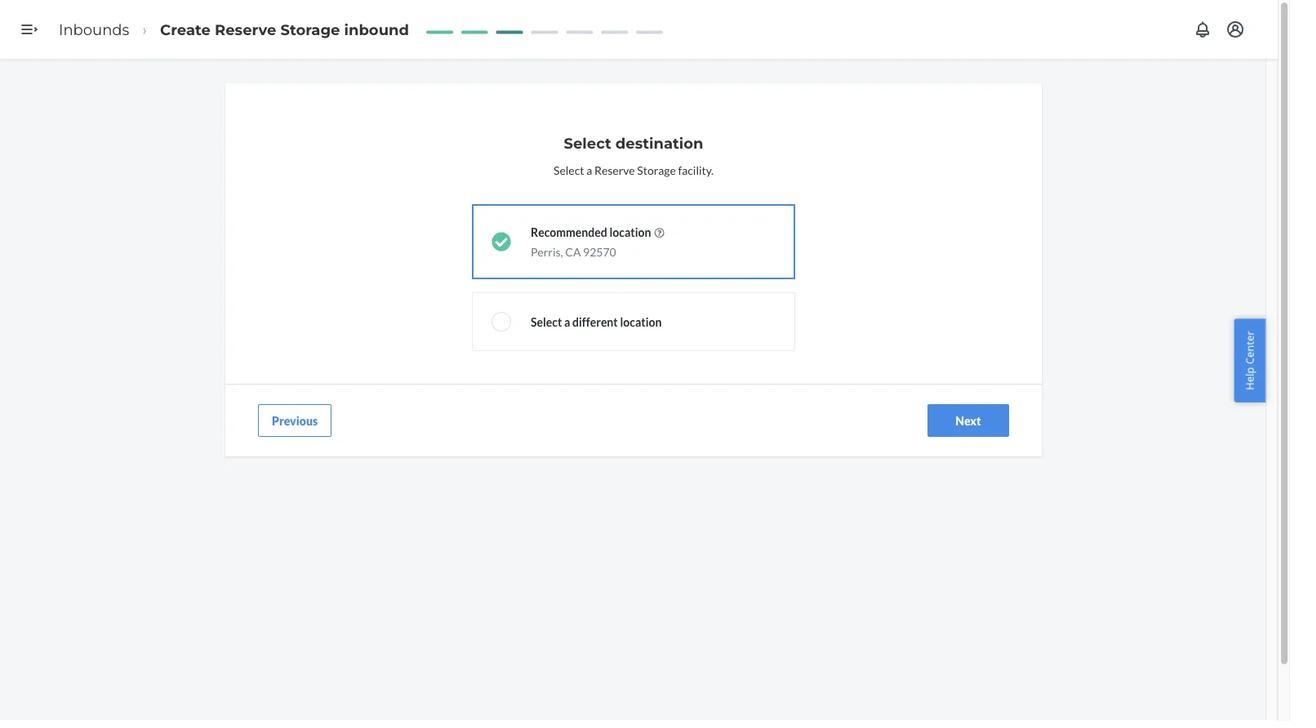 Task type: locate. For each thing, give the bounding box(es) containing it.
location right the different
[[620, 315, 662, 329]]

1 vertical spatial location
[[620, 315, 662, 329]]

destination
[[616, 134, 704, 152]]

breadcrumbs navigation
[[46, 6, 422, 53]]

help center button
[[1235, 319, 1266, 403]]

location
[[610, 225, 651, 239], [620, 315, 662, 329]]

storage
[[281, 20, 340, 38], [638, 163, 676, 177]]

select a different location
[[531, 315, 662, 329]]

1 vertical spatial a
[[565, 315, 571, 329]]

inbounds
[[59, 20, 129, 38]]

0 vertical spatial select
[[564, 134, 612, 152]]

2 vertical spatial select
[[531, 315, 562, 329]]

select for select a different location
[[531, 315, 562, 329]]

1 vertical spatial reserve
[[595, 163, 635, 177]]

0 vertical spatial storage
[[281, 20, 340, 38]]

ca
[[566, 245, 581, 259]]

next button
[[928, 404, 1010, 437]]

select destination
[[564, 134, 704, 152]]

help
[[1243, 367, 1258, 390]]

0 horizontal spatial reserve
[[215, 20, 276, 38]]

select for select destination
[[564, 134, 612, 152]]

select up select a reserve storage facility.
[[564, 134, 612, 152]]

storage down destination
[[638, 163, 676, 177]]

open navigation image
[[20, 20, 39, 39]]

1 vertical spatial select
[[554, 163, 585, 177]]

reserve right create
[[215, 20, 276, 38]]

92570
[[583, 245, 617, 259]]

select for select a reserve storage facility.
[[554, 163, 585, 177]]

facility.
[[678, 163, 714, 177]]

perris, ca 92570
[[531, 245, 617, 259]]

a left the different
[[565, 315, 571, 329]]

select up recommended
[[554, 163, 585, 177]]

1 horizontal spatial a
[[587, 163, 593, 177]]

a
[[587, 163, 593, 177], [565, 315, 571, 329]]

1 horizontal spatial storage
[[638, 163, 676, 177]]

location left question circle image
[[610, 225, 651, 239]]

select a reserve storage facility.
[[554, 163, 714, 177]]

0 horizontal spatial storage
[[281, 20, 340, 38]]

0 vertical spatial a
[[587, 163, 593, 177]]

0 horizontal spatial a
[[565, 315, 571, 329]]

open notifications image
[[1194, 20, 1213, 39]]

recommended location
[[531, 225, 651, 239]]

storage left inbound on the left of page
[[281, 20, 340, 38]]

reserve down 'select destination' on the top
[[595, 163, 635, 177]]

select left the different
[[531, 315, 562, 329]]

a down 'select destination' on the top
[[587, 163, 593, 177]]

reserve
[[215, 20, 276, 38], [595, 163, 635, 177]]

check circle image
[[492, 232, 511, 252]]

0 vertical spatial reserve
[[215, 20, 276, 38]]

help center
[[1243, 331, 1258, 390]]

select
[[564, 134, 612, 152], [554, 163, 585, 177], [531, 315, 562, 329]]



Task type: describe. For each thing, give the bounding box(es) containing it.
create reserve storage inbound
[[160, 20, 409, 38]]

previous button
[[258, 404, 332, 437]]

next
[[956, 414, 982, 428]]

recommended
[[531, 225, 608, 239]]

inbound
[[344, 20, 409, 38]]

a for different
[[565, 315, 571, 329]]

1 horizontal spatial reserve
[[595, 163, 635, 177]]

a for reserve
[[587, 163, 593, 177]]

different
[[573, 315, 618, 329]]

question circle image
[[655, 228, 665, 238]]

previous
[[272, 414, 318, 428]]

perris,
[[531, 245, 563, 259]]

open account menu image
[[1226, 20, 1246, 39]]

0 vertical spatial location
[[610, 225, 651, 239]]

inbounds link
[[59, 20, 129, 38]]

create
[[160, 20, 211, 38]]

reserve inside breadcrumbs navigation
[[215, 20, 276, 38]]

center
[[1243, 331, 1258, 364]]

1 vertical spatial storage
[[638, 163, 676, 177]]

storage inside breadcrumbs navigation
[[281, 20, 340, 38]]



Task type: vqa. For each thing, say whether or not it's contained in the screenshot.
Help
yes



